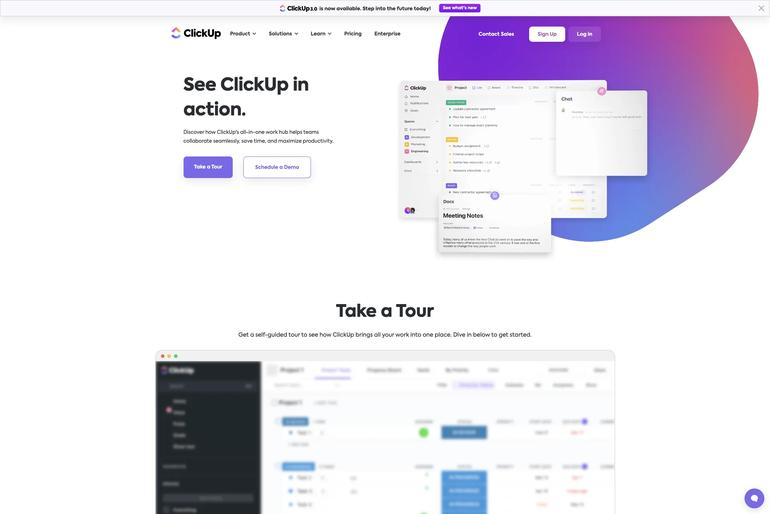 Task type: vqa. For each thing, say whether or not it's contained in the screenshot.
TIME,
yes



Task type: locate. For each thing, give the bounding box(es) containing it.
a right get
[[250, 332, 254, 338]]

see what's new
[[443, 6, 477, 10]]

clickup 3.0 image
[[280, 4, 318, 12]]

in
[[588, 32, 593, 37], [293, 77, 309, 95], [467, 332, 472, 338]]

see inside see clickup in action.
[[184, 77, 216, 95]]

teams
[[304, 130, 319, 135]]

take a tour up get a self-guided tour to see how clickup brings all your work into one place. dive in below to get started.
[[336, 304, 434, 321]]

sign up
[[538, 32, 557, 37]]

1 vertical spatial take
[[336, 304, 377, 321]]

schedule
[[255, 165, 278, 170]]

log
[[577, 32, 587, 37]]

0 vertical spatial work
[[266, 130, 278, 135]]

0 horizontal spatial tour
[[212, 165, 222, 170]]

0 vertical spatial see
[[443, 6, 451, 10]]

1 horizontal spatial work
[[396, 332, 409, 338]]

how up the collaborate
[[206, 130, 216, 135]]

0 horizontal spatial take
[[194, 165, 206, 170]]

1 horizontal spatial see
[[443, 6, 451, 10]]

how inside the discover how clickup's all-in-one work hub helps teams collaborate seamlessly, save time, and maximize productivity.
[[206, 130, 216, 135]]

see left 'what's'
[[443, 6, 451, 10]]

to left see
[[302, 332, 308, 338]]

1 horizontal spatial into
[[411, 332, 422, 338]]

take down the collaborate
[[194, 165, 206, 170]]

a left demo
[[280, 165, 283, 170]]

take
[[194, 165, 206, 170], [336, 304, 377, 321]]

a inside button
[[280, 165, 283, 170]]

0 horizontal spatial see
[[184, 77, 216, 95]]

one left place.
[[423, 332, 434, 338]]

get
[[239, 332, 249, 338]]

0 horizontal spatial into
[[376, 6, 386, 11]]

take up brings
[[336, 304, 377, 321]]

0 horizontal spatial clickup
[[221, 77, 289, 95]]

0 vertical spatial into
[[376, 6, 386, 11]]

one inside the discover how clickup's all-in-one work hub helps teams collaborate seamlessly, save time, and maximize productivity.
[[256, 130, 265, 135]]

your
[[382, 332, 394, 338]]

0 horizontal spatial one
[[256, 130, 265, 135]]

productivity.
[[303, 139, 334, 144]]

0 horizontal spatial work
[[266, 130, 278, 135]]

1 vertical spatial work
[[396, 332, 409, 338]]

self-
[[256, 332, 268, 338]]

available.
[[337, 6, 362, 11]]

schedule a demo
[[255, 165, 299, 170]]

a
[[207, 165, 210, 170], [280, 165, 283, 170], [381, 304, 393, 321], [250, 332, 254, 338]]

discover
[[184, 130, 204, 135]]

contact sales button
[[475, 28, 518, 40]]

learn
[[311, 32, 326, 36]]

0 horizontal spatial in
[[293, 77, 309, 95]]

discover how clickup's all-in-one work hub helps teams collaborate seamlessly, save time, and maximize productivity.
[[184, 130, 334, 144]]

contact
[[479, 32, 500, 37]]

how right see
[[320, 332, 332, 338]]

1 horizontal spatial one
[[423, 332, 434, 338]]

below
[[473, 332, 490, 338]]

0 vertical spatial take a tour
[[194, 165, 222, 170]]

clickup
[[221, 77, 289, 95], [333, 332, 354, 338]]

1 vertical spatial in
[[293, 77, 309, 95]]

see clickup in action.
[[184, 77, 309, 119]]

tour
[[212, 165, 222, 170], [396, 304, 434, 321]]

close button image
[[759, 5, 765, 11]]

0 vertical spatial how
[[206, 130, 216, 135]]

0 vertical spatial one
[[256, 130, 265, 135]]

see
[[443, 6, 451, 10], [184, 77, 216, 95]]

take a tour down the collaborate
[[194, 165, 222, 170]]

1 vertical spatial take a tour
[[336, 304, 434, 321]]

take a tour
[[194, 165, 222, 170], [336, 304, 434, 321]]

0 horizontal spatial to
[[302, 332, 308, 338]]

0 vertical spatial in
[[588, 32, 593, 37]]

tour
[[289, 332, 300, 338]]

1 vertical spatial into
[[411, 332, 422, 338]]

2 horizontal spatial in
[[588, 32, 593, 37]]

schedule a demo link
[[244, 156, 311, 178]]

into
[[376, 6, 386, 11], [411, 332, 422, 338]]

what's
[[452, 6, 467, 10]]

one
[[256, 130, 265, 135], [423, 332, 434, 338]]

1 horizontal spatial to
[[492, 332, 498, 338]]

get a self-guided tour to see how clickup brings all your work into one place. dive in below to get started.
[[239, 332, 532, 338]]

solutions
[[269, 32, 292, 36]]

2 vertical spatial in
[[467, 332, 472, 338]]

log in
[[577, 32, 593, 37]]

1 horizontal spatial take
[[336, 304, 377, 321]]

work
[[266, 130, 278, 135], [396, 332, 409, 338]]

0 vertical spatial clickup
[[221, 77, 289, 95]]

see up action.
[[184, 77, 216, 95]]

demo
[[284, 165, 299, 170]]

1 horizontal spatial tour
[[396, 304, 434, 321]]

sales
[[501, 32, 515, 37]]

in inside see clickup in action.
[[293, 77, 309, 95]]

one up time,
[[256, 130, 265, 135]]

clickup image
[[169, 26, 221, 39]]

enterprise
[[375, 32, 401, 36]]

and
[[268, 139, 277, 144]]

all
[[375, 332, 381, 338]]

0 vertical spatial tour
[[212, 165, 222, 170]]

0 horizontal spatial how
[[206, 130, 216, 135]]

to left get
[[492, 332, 498, 338]]

all-
[[240, 130, 249, 135]]

hub
[[279, 130, 288, 135]]

how
[[206, 130, 216, 135], [320, 332, 332, 338]]

place.
[[435, 332, 452, 338]]

in-
[[249, 130, 256, 135]]

maximize
[[279, 139, 302, 144]]

1 horizontal spatial clickup
[[333, 332, 354, 338]]

into left place.
[[411, 332, 422, 338]]

now
[[325, 6, 336, 11]]

to
[[302, 332, 308, 338], [492, 332, 498, 338]]

1 vertical spatial see
[[184, 77, 216, 95]]

work up and
[[266, 130, 278, 135]]

work right your
[[396, 332, 409, 338]]

1 horizontal spatial how
[[320, 332, 332, 338]]

into left the
[[376, 6, 386, 11]]



Task type: describe. For each thing, give the bounding box(es) containing it.
started.
[[510, 332, 532, 338]]

get
[[499, 332, 509, 338]]

clickup's
[[217, 130, 239, 135]]

1 vertical spatial clickup
[[333, 332, 354, 338]]

today!
[[414, 6, 431, 11]]

brings
[[356, 332, 373, 338]]

sign up button
[[530, 27, 566, 42]]

see for see clickup in action.
[[184, 77, 216, 95]]

1 vertical spatial tour
[[396, 304, 434, 321]]

sign
[[538, 32, 549, 37]]

solutions button
[[266, 27, 302, 41]]

a up your
[[381, 304, 393, 321]]

product button
[[227, 27, 260, 41]]

take a tour link
[[184, 156, 233, 178]]

1 vertical spatial one
[[423, 332, 434, 338]]

1 to from the left
[[302, 332, 308, 338]]

new
[[468, 6, 477, 10]]

1 horizontal spatial take a tour
[[336, 304, 434, 321]]

0 vertical spatial take
[[194, 165, 206, 170]]

see for see what's new
[[443, 6, 451, 10]]

log in link
[[569, 27, 601, 42]]

see what's new link
[[440, 4, 481, 12]]

up
[[550, 32, 557, 37]]

is
[[320, 6, 324, 11]]

1 horizontal spatial in
[[467, 332, 472, 338]]

guided
[[268, 332, 287, 338]]

a down the collaborate
[[207, 165, 210, 170]]

collaborate
[[184, 139, 212, 144]]

pricing
[[345, 32, 362, 36]]

helps
[[290, 130, 303, 135]]

is now available. step into the future today!
[[320, 6, 431, 11]]

the
[[387, 6, 396, 11]]

schedule a demo button
[[244, 156, 311, 178]]

in inside log in link
[[588, 32, 593, 37]]

time,
[[254, 139, 266, 144]]

save
[[242, 139, 253, 144]]

action.
[[184, 102, 246, 119]]

clickup inside see clickup in action.
[[221, 77, 289, 95]]

future
[[397, 6, 413, 11]]

contact sales
[[479, 32, 515, 37]]

enterprise link
[[371, 27, 404, 41]]

product
[[230, 32, 250, 36]]

2 to from the left
[[492, 332, 498, 338]]

learn button
[[307, 27, 335, 41]]

step
[[363, 6, 375, 11]]

0 horizontal spatial take a tour
[[194, 165, 222, 170]]

work inside the discover how clickup's all-in-one work hub helps teams collaborate seamlessly, save time, and maximize productivity.
[[266, 130, 278, 135]]

seamlessly,
[[213, 139, 240, 144]]

pricing link
[[341, 27, 366, 41]]

dive
[[454, 332, 466, 338]]

1 vertical spatial how
[[320, 332, 332, 338]]

see
[[309, 332, 318, 338]]



